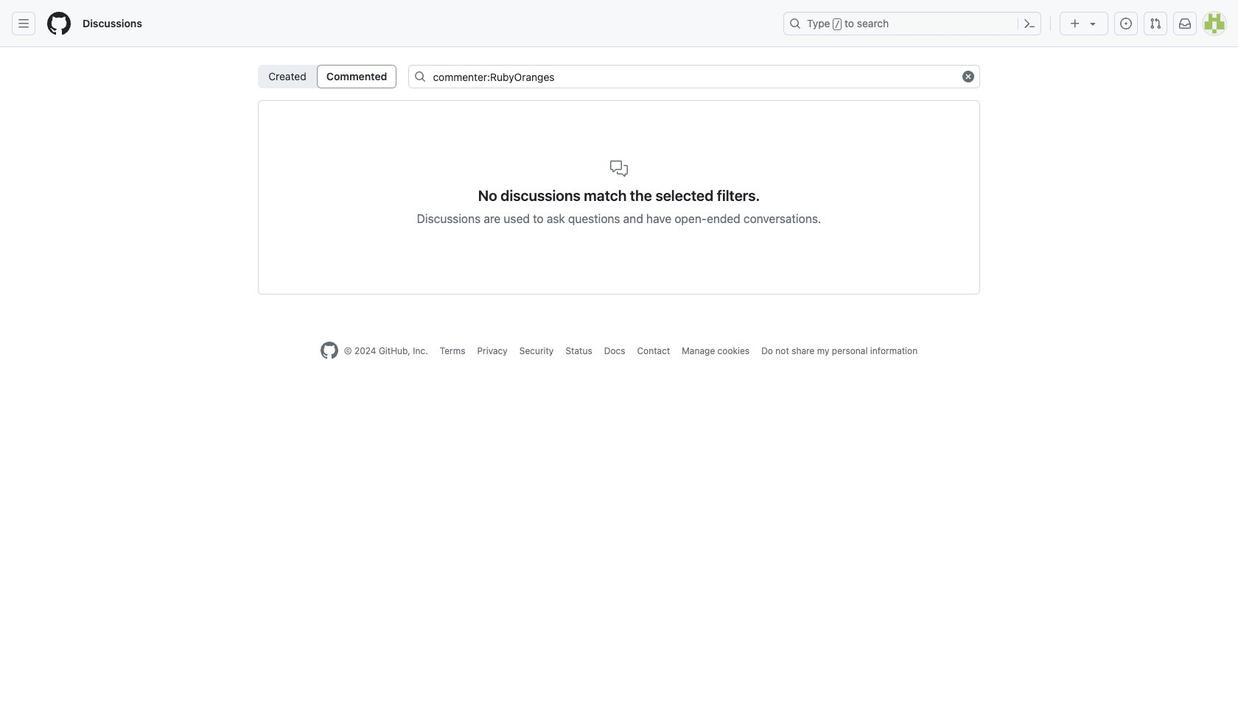 Task type: describe. For each thing, give the bounding box(es) containing it.
1 horizontal spatial homepage image
[[320, 342, 338, 360]]

issue opened image
[[1120, 18, 1132, 29]]

Search all discussions text field
[[409, 65, 980, 88]]

git pull request image
[[1150, 18, 1161, 29]]

search image
[[415, 71, 426, 83]]



Task type: vqa. For each thing, say whether or not it's contained in the screenshot.
Notifications image
yes



Task type: locate. For each thing, give the bounding box(es) containing it.
plus image
[[1069, 18, 1081, 29]]

command palette image
[[1024, 18, 1035, 29]]

Discussions search field
[[409, 65, 980, 88]]

0 vertical spatial homepage image
[[47, 12, 71, 35]]

clear image
[[962, 71, 974, 83]]

notifications image
[[1179, 18, 1191, 29]]

list
[[258, 65, 397, 88]]

homepage image
[[47, 12, 71, 35], [320, 342, 338, 360]]

comment discussion image
[[610, 160, 628, 178]]

triangle down image
[[1087, 18, 1099, 29]]

1 vertical spatial homepage image
[[320, 342, 338, 360]]

0 horizontal spatial homepage image
[[47, 12, 71, 35]]



